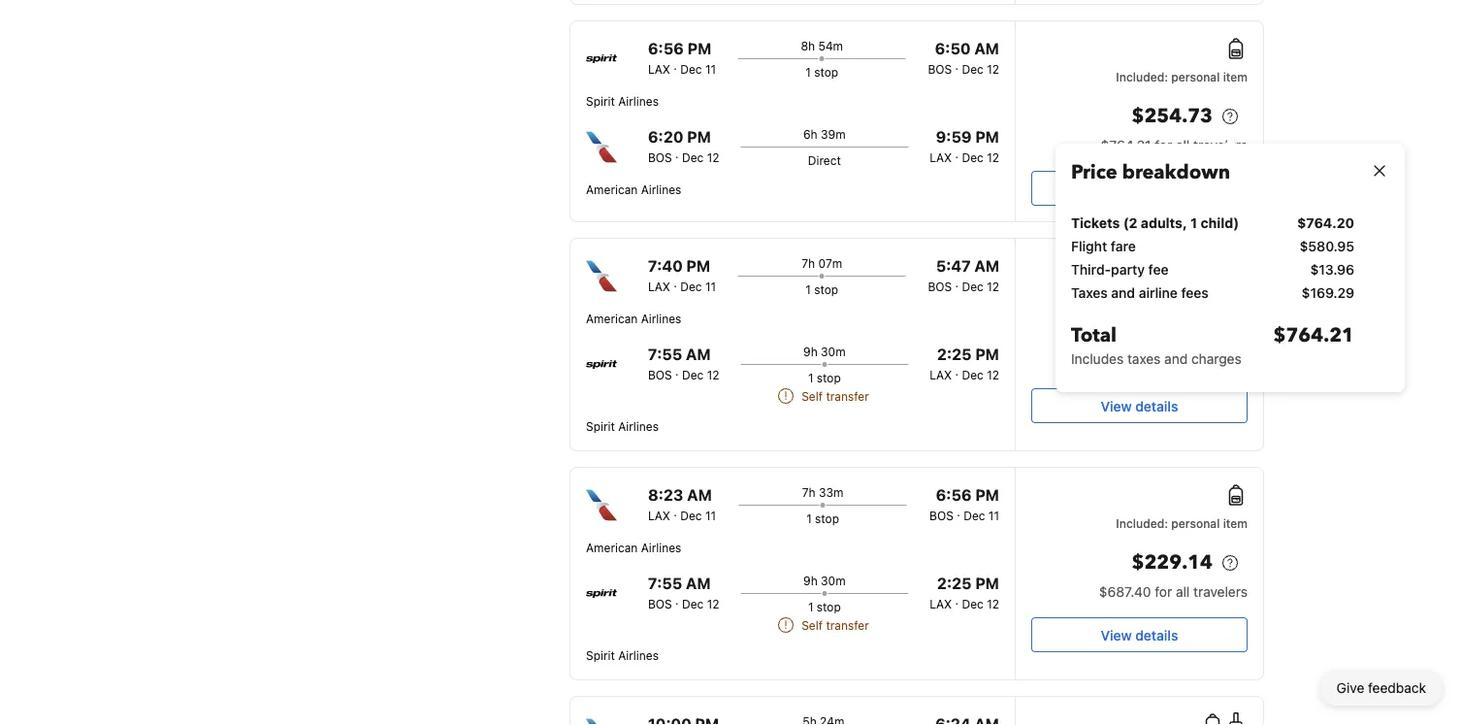Task type: locate. For each thing, give the bounding box(es) containing it.
0 vertical spatial 9h
[[804, 345, 818, 358]]

3 spirit from the top
[[586, 648, 615, 662]]

0 vertical spatial 7:55
[[648, 345, 682, 364]]

includes
[[1072, 351, 1124, 367]]

3 view details from the top
[[1101, 627, 1179, 643]]

dec inside 6:56 pm bos . dec 11
[[964, 509, 986, 522]]

1 transfer from the top
[[826, 389, 869, 403]]

am right 5:47
[[975, 257, 1000, 275]]

2 vertical spatial spirit airlines
[[586, 648, 659, 662]]

item for $254.73
[[1224, 70, 1248, 83]]

0 vertical spatial view
[[1101, 181, 1132, 197]]

view up (2
[[1101, 181, 1132, 197]]

1 vertical spatial for
[[1155, 355, 1173, 371]]

0 horizontal spatial 6:56
[[648, 39, 684, 58]]

1 stop for $764.21 for all travelers
[[806, 65, 839, 79]]

3 american airlines from the top
[[586, 541, 682, 554]]

1
[[806, 65, 811, 79], [1191, 215, 1198, 231], [806, 282, 811, 296], [808, 371, 814, 384], [807, 512, 812, 525], [808, 600, 814, 613]]

self transfer
[[802, 389, 869, 403], [802, 618, 869, 632]]

9h 30m down 7h 07m
[[804, 345, 846, 358]]

2:25 pm lax . dec 12 down 5:47 am bos . dec 12
[[930, 345, 1000, 381]]

30m for 6:56 pm
[[821, 574, 846, 587]]

$764.20 cell
[[1298, 214, 1355, 233]]

0 vertical spatial 9h 30m
[[804, 345, 846, 358]]

view details button
[[1032, 171, 1248, 206], [1032, 388, 1248, 423], [1032, 617, 1248, 652]]

stop for $691.90
[[815, 282, 839, 296]]

2 9h from the top
[[804, 574, 818, 587]]

bos inside 6:56 pm bos . dec 11
[[930, 509, 954, 522]]

3 included: from the top
[[1117, 516, 1169, 530]]

for up breakdown
[[1155, 137, 1173, 153]]

$764.21 down $254.73 region
[[1101, 137, 1152, 153]]

2 vertical spatial details
[[1136, 627, 1179, 643]]

11 inside 6:56 pm lax . dec 11
[[706, 62, 716, 76]]

1 view details from the top
[[1101, 181, 1179, 197]]

1 horizontal spatial 6:56
[[936, 486, 972, 504]]

7:55 down 7:40 pm lax . dec 11
[[648, 345, 682, 364]]

row down fees
[[1072, 307, 1355, 377]]

2 vertical spatial american airlines
[[586, 541, 682, 554]]

6:56 inside 6:56 pm lax . dec 11
[[648, 39, 684, 58]]

included:
[[1117, 70, 1169, 83], [1117, 287, 1169, 301], [1117, 516, 1169, 530]]

1 vertical spatial 2:25 pm lax . dec 12
[[930, 574, 1000, 611]]

1 vertical spatial transfer
[[826, 618, 869, 632]]

11 for 5:47
[[706, 280, 716, 293]]

give feedback
[[1337, 680, 1427, 696]]

third-
[[1072, 262, 1112, 278]]

american for 7:40 pm
[[586, 312, 638, 325]]

$764.21 cell
[[1274, 322, 1355, 369]]

$13.96 cell
[[1311, 260, 1355, 280]]

$764.21 for $764.21
[[1274, 322, 1355, 349]]

0 vertical spatial all
[[1176, 137, 1190, 153]]

row up fees
[[1072, 260, 1355, 283]]

.
[[674, 58, 677, 72], [956, 58, 959, 72], [676, 147, 679, 160], [956, 147, 959, 160], [674, 276, 677, 289], [956, 276, 959, 289], [676, 364, 679, 378], [956, 364, 959, 378], [674, 505, 677, 518], [957, 505, 961, 518], [676, 593, 679, 607], [956, 593, 959, 607]]

2:25 pm lax . dec 12 down 6:56 pm bos . dec 11
[[930, 574, 1000, 611]]

table containing total
[[1072, 210, 1355, 377]]

adults,
[[1141, 215, 1188, 231]]

$580.95 cell
[[1300, 237, 1355, 256]]

2 all from the top
[[1176, 355, 1190, 371]]

1 vertical spatial item
[[1224, 287, 1248, 301]]

for down $229.14
[[1155, 584, 1173, 600]]

0 vertical spatial spirit
[[586, 94, 615, 108]]

item
[[1224, 70, 1248, 83], [1224, 287, 1248, 301], [1224, 516, 1248, 530]]

7h left 07m
[[802, 256, 816, 270]]

dec inside 8:23 am lax . dec 11
[[681, 509, 702, 522]]

5:47 am bos . dec 12
[[928, 257, 1000, 293]]

3 row from the top
[[1072, 260, 1355, 283]]

9h 30m down 7h 33m
[[804, 574, 846, 587]]

included: personal item
[[1117, 70, 1248, 83], [1117, 287, 1248, 301], [1117, 516, 1248, 530]]

$229.14
[[1132, 549, 1213, 576]]

1 vertical spatial 7h
[[802, 485, 816, 499]]

9h for am
[[804, 574, 818, 587]]

2 details from the top
[[1136, 398, 1179, 414]]

item up $687.40 for all travelers
[[1224, 516, 1248, 530]]

1 vertical spatial 6:56
[[936, 486, 972, 504]]

1 view details button from the top
[[1032, 171, 1248, 206]]

2 7h from the top
[[802, 485, 816, 499]]

6:56 inside 6:56 pm bos . dec 11
[[936, 486, 972, 504]]

0 vertical spatial 7:55 am bos . dec 12
[[648, 345, 720, 381]]

1 inside cell
[[1191, 215, 1198, 231]]

dec inside 6:20 pm bos . dec 12
[[682, 150, 704, 164]]

7:55 for 8:23 am
[[648, 574, 682, 593]]

1 vertical spatial self
[[802, 618, 823, 632]]

1 self transfer from the top
[[802, 389, 869, 403]]

0 vertical spatial self transfer
[[802, 389, 869, 403]]

1 vertical spatial 30m
[[821, 574, 846, 587]]

1 vertical spatial $764.21
[[1274, 322, 1355, 349]]

1 7:55 am bos . dec 12 from the top
[[648, 345, 720, 381]]

view details down the $687.40
[[1101, 627, 1179, 643]]

view
[[1101, 181, 1132, 197], [1101, 398, 1132, 414], [1101, 627, 1132, 643]]

dec
[[681, 62, 702, 76], [962, 62, 984, 76], [682, 150, 704, 164], [962, 150, 984, 164], [681, 280, 702, 293], [962, 280, 984, 293], [682, 368, 704, 381], [962, 368, 984, 381], [681, 509, 702, 522], [964, 509, 986, 522], [682, 597, 704, 611], [962, 597, 984, 611]]

1 7h from the top
[[802, 256, 816, 270]]

2 spirit airlines from the top
[[586, 419, 659, 433]]

details for $229.14
[[1136, 627, 1179, 643]]

1 self from the top
[[802, 389, 823, 403]]

row down child)
[[1072, 237, 1355, 260]]

12 inside 6:20 pm bos . dec 12
[[707, 150, 720, 164]]

dec inside 5:47 am bos . dec 12
[[962, 280, 984, 293]]

$764.21 for all travelers
[[1101, 137, 1248, 153]]

0 horizontal spatial and
[[1112, 285, 1136, 301]]

1 personal from the top
[[1172, 70, 1221, 83]]

2 self transfer from the top
[[802, 618, 869, 632]]

2:25
[[938, 345, 972, 364], [938, 574, 972, 593]]

view details up (2
[[1101, 181, 1179, 197]]

1 details from the top
[[1136, 181, 1179, 197]]

7:55 am bos . dec 12
[[648, 345, 720, 381], [648, 574, 720, 611]]

2:25 pm lax . dec 12 for 5:47
[[930, 345, 1000, 381]]

spirit
[[586, 94, 615, 108], [586, 419, 615, 433], [586, 648, 615, 662]]

$764.21 down $169.29 cell
[[1274, 322, 1355, 349]]

lax
[[648, 62, 671, 76], [930, 150, 952, 164], [648, 280, 671, 293], [930, 368, 952, 381], [648, 509, 671, 522], [930, 597, 952, 611]]

7h for pm
[[802, 256, 816, 270]]

9:59
[[936, 128, 972, 146]]

. inside 7:40 pm lax . dec 11
[[674, 276, 677, 289]]

2 vertical spatial for
[[1155, 584, 1173, 600]]

2 7:55 from the top
[[648, 574, 682, 593]]

details down $687.40 for all travelers
[[1136, 627, 1179, 643]]

3 personal from the top
[[1172, 516, 1221, 530]]

7h
[[802, 256, 816, 270], [802, 485, 816, 499]]

2 included: personal item from the top
[[1117, 287, 1248, 301]]

1 horizontal spatial and
[[1165, 351, 1188, 367]]

flight fare
[[1072, 238, 1136, 254]]

0 vertical spatial for
[[1155, 137, 1173, 153]]

9:59 pm lax . dec 12
[[930, 128, 1000, 164]]

9h down 7h 07m
[[804, 345, 818, 358]]

row down breakdown
[[1072, 210, 1355, 237]]

1 row from the top
[[1072, 210, 1355, 237]]

flight fare cell
[[1072, 237, 1136, 256]]

2 vertical spatial travelers
[[1194, 584, 1248, 600]]

0 vertical spatial 7h
[[802, 256, 816, 270]]

1 item from the top
[[1224, 70, 1248, 83]]

2 american from the top
[[586, 312, 638, 325]]

pm inside 6:20 pm bos . dec 12
[[687, 128, 711, 146]]

2 vertical spatial view details button
[[1032, 617, 1248, 652]]

1 vertical spatial included:
[[1117, 287, 1169, 301]]

and
[[1112, 285, 1136, 301], [1165, 351, 1188, 367]]

. inside 6:20 pm bos . dec 12
[[676, 147, 679, 160]]

1 horizontal spatial $764.21
[[1274, 322, 1355, 349]]

5 row from the top
[[1072, 307, 1355, 377]]

0 vertical spatial 6:56
[[648, 39, 684, 58]]

all for $229.14
[[1176, 584, 1190, 600]]

row containing total
[[1072, 307, 1355, 377]]

07m
[[819, 256, 843, 270]]

2 vertical spatial view
[[1101, 627, 1132, 643]]

0 horizontal spatial $764.21
[[1101, 137, 1152, 153]]

american airlines
[[586, 182, 682, 196], [586, 312, 682, 325], [586, 541, 682, 554]]

third-party fee cell
[[1072, 260, 1169, 280]]

transfer
[[826, 389, 869, 403], [826, 618, 869, 632]]

7:55 down 8:23 am lax . dec 11
[[648, 574, 682, 593]]

included: personal item up $254.73
[[1117, 70, 1248, 83]]

view details down $691.90
[[1101, 398, 1179, 414]]

1 vertical spatial american
[[586, 312, 638, 325]]

bos inside 6:20 pm bos . dec 12
[[648, 150, 672, 164]]

pm
[[688, 39, 712, 58], [687, 128, 711, 146], [976, 128, 1000, 146], [687, 257, 711, 275], [976, 345, 1000, 364], [976, 486, 1000, 504], [976, 574, 1000, 593]]

$764.20
[[1298, 215, 1355, 231]]

7:55 am bos . dec 12 down 7:40 pm lax . dec 11
[[648, 345, 720, 381]]

1 vertical spatial american airlines
[[586, 312, 682, 325]]

am right 6:50
[[975, 39, 1000, 58]]

all left 'charges'
[[1176, 355, 1190, 371]]

2 2:25 pm lax . dec 12 from the top
[[930, 574, 1000, 611]]

1 vertical spatial details
[[1136, 398, 1179, 414]]

6:56 for 6:56 pm lax . dec 11
[[648, 39, 684, 58]]

airlines
[[619, 94, 659, 108], [641, 182, 682, 196], [641, 312, 682, 325], [619, 419, 659, 433], [641, 541, 682, 554], [619, 648, 659, 662]]

6:56
[[648, 39, 684, 58], [936, 486, 972, 504]]

included: personal item up $229.14
[[1117, 516, 1248, 530]]

1 view from the top
[[1101, 181, 1132, 197]]

stop
[[815, 65, 839, 79], [815, 282, 839, 296], [817, 371, 841, 384], [815, 512, 840, 525], [817, 600, 841, 613]]

third-party fee
[[1072, 262, 1169, 278]]

$169.29 cell
[[1302, 283, 1355, 303]]

american
[[586, 182, 638, 196], [586, 312, 638, 325], [586, 541, 638, 554]]

1 vertical spatial 2:25
[[938, 574, 972, 593]]

2 vertical spatial included: personal item
[[1117, 516, 1248, 530]]

5:47
[[937, 257, 971, 275]]

30m down 33m
[[821, 574, 846, 587]]

2 transfer from the top
[[826, 618, 869, 632]]

7:55 am bos . dec 12 down 8:23 am lax . dec 11
[[648, 574, 720, 611]]

. inside 8:23 am lax . dec 11
[[674, 505, 677, 518]]

for down $230.64 region
[[1155, 355, 1173, 371]]

3 details from the top
[[1136, 627, 1179, 643]]

included: personal item down fee
[[1117, 287, 1248, 301]]

for
[[1155, 137, 1173, 153], [1155, 355, 1173, 371], [1155, 584, 1173, 600]]

lax inside 8:23 am lax . dec 11
[[648, 509, 671, 522]]

3 view from the top
[[1101, 627, 1132, 643]]

11 for 6:50
[[706, 62, 716, 76]]

0 vertical spatial american
[[586, 182, 638, 196]]

american airlines down 6:20
[[586, 182, 682, 196]]

2 2:25 from the top
[[938, 574, 972, 593]]

7h 33m
[[802, 485, 844, 499]]

travelers down fees
[[1194, 355, 1248, 371]]

11 inside 8:23 am lax . dec 11
[[706, 509, 716, 522]]

12
[[987, 62, 1000, 76], [707, 150, 720, 164], [987, 150, 1000, 164], [987, 280, 1000, 293], [707, 368, 720, 381], [987, 368, 1000, 381], [707, 597, 720, 611], [987, 597, 1000, 611]]

2 vertical spatial view details
[[1101, 627, 1179, 643]]

1 all from the top
[[1176, 137, 1190, 153]]

view down $691.90
[[1101, 398, 1132, 414]]

0 vertical spatial $764.21
[[1101, 137, 1152, 153]]

2 american airlines from the top
[[586, 312, 682, 325]]

2 vertical spatial spirit
[[586, 648, 615, 662]]

view details button up (2
[[1032, 171, 1248, 206]]

12 inside 6:50 am bos . dec 12
[[987, 62, 1000, 76]]

row
[[1072, 210, 1355, 237], [1072, 237, 1355, 260], [1072, 260, 1355, 283], [1072, 283, 1355, 307], [1072, 307, 1355, 377]]

item right fees
[[1224, 287, 1248, 301]]

travelers for $254.73
[[1194, 137, 1248, 153]]

american airlines down 8:23
[[586, 541, 682, 554]]

included: up $254.73 region
[[1117, 70, 1169, 83]]

item up $764.21 for all travelers
[[1224, 70, 1248, 83]]

11 inside 7:40 pm lax . dec 11
[[706, 280, 716, 293]]

2:25 down 6:56 pm bos . dec 11
[[938, 574, 972, 593]]

0 vertical spatial details
[[1136, 181, 1179, 197]]

all down $229.14
[[1176, 584, 1190, 600]]

$580.95
[[1300, 238, 1355, 254]]

30m
[[821, 345, 846, 358], [821, 574, 846, 587]]

0 vertical spatial 30m
[[821, 345, 846, 358]]

6:56 pm bos . dec 11
[[930, 486, 1000, 522]]

1 travelers from the top
[[1194, 137, 1248, 153]]

1 vertical spatial personal
[[1172, 287, 1221, 301]]

7:40 pm lax . dec 11
[[648, 257, 716, 293]]

0 vertical spatial transfer
[[826, 389, 869, 403]]

0 vertical spatial self
[[802, 389, 823, 403]]

8h
[[801, 39, 815, 52]]

pm inside 7:40 pm lax . dec 11
[[687, 257, 711, 275]]

spirit airlines for 7:40 pm
[[586, 419, 659, 433]]

0 vertical spatial view details button
[[1032, 171, 1248, 206]]

1 2:25 from the top
[[938, 345, 972, 364]]

0 vertical spatial travelers
[[1194, 137, 1248, 153]]

lax inside 6:56 pm lax . dec 11
[[648, 62, 671, 76]]

1 vertical spatial spirit
[[586, 419, 615, 433]]

30m down 07m
[[821, 345, 846, 358]]

2:25 down 5:47 am bos . dec 12
[[938, 345, 972, 364]]

1 vertical spatial all
[[1176, 355, 1190, 371]]

am down 8:23 am lax . dec 11
[[686, 574, 711, 593]]

party
[[1112, 262, 1145, 278]]

0 vertical spatial and
[[1112, 285, 1136, 301]]

2 vertical spatial personal
[[1172, 516, 1221, 530]]

details up the "tickets (2 adults, 1 child)"
[[1136, 181, 1179, 197]]

0 vertical spatial item
[[1224, 70, 1248, 83]]

details down $691.90 for all travelers
[[1136, 398, 1179, 414]]

2 vertical spatial included:
[[1117, 516, 1169, 530]]

1 vertical spatial 7:55
[[648, 574, 682, 593]]

. inside 9:59 pm lax . dec 12
[[956, 147, 959, 160]]

0 vertical spatial view details
[[1101, 181, 1179, 197]]

2 spirit from the top
[[586, 419, 615, 433]]

view details button down $691.90
[[1032, 388, 1248, 423]]

lax inside 9:59 pm lax . dec 12
[[930, 150, 952, 164]]

3 view details button from the top
[[1032, 617, 1248, 652]]

2 vertical spatial item
[[1224, 516, 1248, 530]]

personal for $229.14
[[1172, 516, 1221, 530]]

11 for 6:56
[[706, 509, 716, 522]]

1 30m from the top
[[821, 345, 846, 358]]

2:25 pm lax . dec 12 for 6:56
[[930, 574, 1000, 611]]

2 9h 30m from the top
[[804, 574, 846, 587]]

3 all from the top
[[1176, 584, 1190, 600]]

1 2:25 pm lax . dec 12 from the top
[[930, 345, 1000, 381]]

$687.40
[[1100, 584, 1152, 600]]

6:50
[[935, 39, 971, 58]]

6:56 pm lax . dec 11
[[648, 39, 716, 76]]

1 vertical spatial spirit airlines
[[586, 419, 659, 433]]

1 included: from the top
[[1117, 70, 1169, 83]]

bos inside 6:50 am bos . dec 12
[[928, 62, 952, 76]]

$254.73
[[1132, 103, 1213, 130]]

travelers for $229.14
[[1194, 584, 1248, 600]]

bos
[[928, 62, 952, 76], [648, 150, 672, 164], [928, 280, 952, 293], [648, 368, 672, 381], [930, 509, 954, 522], [648, 597, 672, 611]]

pm inside 6:56 pm bos . dec 11
[[976, 486, 1000, 504]]

self
[[802, 389, 823, 403], [802, 618, 823, 632]]

and down third-party fee cell
[[1112, 285, 1136, 301]]

travelers up breakdown
[[1194, 137, 1248, 153]]

0 vertical spatial 2:25 pm lax . dec 12
[[930, 345, 1000, 381]]

0 vertical spatial personal
[[1172, 70, 1221, 83]]

$687.40 for all travelers
[[1100, 584, 1248, 600]]

row down fee
[[1072, 283, 1355, 307]]

0 vertical spatial included:
[[1117, 70, 1169, 83]]

included: up $229.14 region
[[1117, 516, 1169, 530]]

0 vertical spatial included: personal item
[[1117, 70, 1248, 83]]

7:55 am bos . dec 12 for 7:40
[[648, 345, 720, 381]]

9h 30m
[[804, 345, 846, 358], [804, 574, 846, 587]]

3 for from the top
[[1155, 584, 1173, 600]]

7h for am
[[802, 485, 816, 499]]

taxes and airline fees cell
[[1072, 283, 1209, 303]]

1 vertical spatial 7:55 am bos . dec 12
[[648, 574, 720, 611]]

9h down 7h 33m
[[804, 574, 818, 587]]

9h
[[804, 345, 818, 358], [804, 574, 818, 587]]

1 for from the top
[[1155, 137, 1173, 153]]

tickets (2 adults, 1 child)
[[1072, 215, 1240, 231]]

1 included: personal item from the top
[[1117, 70, 1248, 83]]

view details
[[1101, 181, 1179, 197], [1101, 398, 1179, 414], [1101, 627, 1179, 643]]

1 9h from the top
[[804, 345, 818, 358]]

1 vertical spatial view details button
[[1032, 388, 1248, 423]]

11
[[706, 62, 716, 76], [706, 280, 716, 293], [706, 509, 716, 522], [989, 509, 1000, 522]]

give feedback button
[[1322, 671, 1442, 706]]

2 view details button from the top
[[1032, 388, 1248, 423]]

and inside cell
[[1112, 285, 1136, 301]]

details
[[1136, 181, 1179, 197], [1136, 398, 1179, 414], [1136, 627, 1179, 643]]

8:23 am lax . dec 11
[[648, 486, 716, 522]]

2 7:55 am bos . dec 12 from the top
[[648, 574, 720, 611]]

travelers
[[1194, 137, 1248, 153], [1194, 355, 1248, 371], [1194, 584, 1248, 600]]

travelers down $229.14
[[1194, 584, 1248, 600]]

1 vertical spatial and
[[1165, 351, 1188, 367]]

0 vertical spatial american airlines
[[586, 182, 682, 196]]

and inside total includes taxes and charges
[[1165, 351, 1188, 367]]

7:55
[[648, 345, 682, 364], [648, 574, 682, 593]]

view down the $687.40
[[1101, 627, 1132, 643]]

3 item from the top
[[1224, 516, 1248, 530]]

included: down party
[[1117, 287, 1169, 301]]

am inside 8:23 am lax . dec 11
[[687, 486, 712, 504]]

am
[[975, 39, 1000, 58], [975, 257, 1000, 275], [686, 345, 711, 364], [687, 486, 712, 504], [686, 574, 711, 593]]

1 7:55 from the top
[[648, 345, 682, 364]]

1 stop
[[806, 65, 839, 79], [806, 282, 839, 296], [808, 371, 841, 384], [807, 512, 840, 525], [808, 600, 841, 613]]

1 vertical spatial 9h 30m
[[804, 574, 846, 587]]

0 vertical spatial 2:25
[[938, 345, 972, 364]]

0 vertical spatial spirit airlines
[[586, 94, 659, 108]]

table
[[1072, 210, 1355, 377]]

all
[[1176, 137, 1190, 153], [1176, 355, 1190, 371], [1176, 584, 1190, 600]]

2 vertical spatial all
[[1176, 584, 1190, 600]]

7h left 33m
[[802, 485, 816, 499]]

view details button down the $687.40
[[1032, 617, 1248, 652]]

view details for $254.73
[[1101, 181, 1179, 197]]

3 spirit airlines from the top
[[586, 648, 659, 662]]

1 vertical spatial included: personal item
[[1117, 287, 1248, 301]]

dec inside 7:40 pm lax . dec 11
[[681, 280, 702, 293]]

am right 8:23
[[687, 486, 712, 504]]

4 row from the top
[[1072, 283, 1355, 307]]

1 vertical spatial view details
[[1101, 398, 1179, 414]]

1 9h 30m from the top
[[804, 345, 846, 358]]

1 vertical spatial self transfer
[[802, 618, 869, 632]]

1 vertical spatial travelers
[[1194, 355, 1248, 371]]

2 vertical spatial american
[[586, 541, 638, 554]]

2:25 pm lax . dec 12
[[930, 345, 1000, 381], [930, 574, 1000, 611]]

$764.21
[[1101, 137, 1152, 153], [1274, 322, 1355, 349]]

and right taxes
[[1165, 351, 1188, 367]]

row containing third-party fee
[[1072, 260, 1355, 283]]

2 self from the top
[[802, 618, 823, 632]]

view details button for $254.73
[[1032, 171, 1248, 206]]

1 vertical spatial 9h
[[804, 574, 818, 587]]

1 vertical spatial view
[[1101, 398, 1132, 414]]

pm inside 6:56 pm lax . dec 11
[[688, 39, 712, 58]]

american airlines for 7:40
[[586, 312, 682, 325]]

spirit airlines
[[586, 94, 659, 108], [586, 419, 659, 433], [586, 648, 659, 662]]

3 american from the top
[[586, 541, 638, 554]]

2 row from the top
[[1072, 237, 1355, 260]]

1 american airlines from the top
[[586, 182, 682, 196]]

3 included: personal item from the top
[[1117, 516, 1248, 530]]

2 30m from the top
[[821, 574, 846, 587]]

american airlines down 7:40
[[586, 312, 682, 325]]

all up breakdown
[[1176, 137, 1190, 153]]

6:50 am bos . dec 12
[[928, 39, 1000, 76]]

3 travelers from the top
[[1194, 584, 1248, 600]]



Task type: vqa. For each thing, say whether or not it's contained in the screenshot.


Task type: describe. For each thing, give the bounding box(es) containing it.
transfer for 6:56
[[826, 618, 869, 632]]

1 american from the top
[[586, 182, 638, 196]]

view for $229.14
[[1101, 627, 1132, 643]]

6h 39m
[[804, 127, 846, 141]]

included: for $254.73
[[1117, 70, 1169, 83]]

breakdown
[[1123, 159, 1231, 186]]

included: personal item for $254.73
[[1117, 70, 1248, 83]]

fees
[[1182, 285, 1209, 301]]

fare
[[1111, 238, 1136, 254]]

2 view details from the top
[[1101, 398, 1179, 414]]

view for $254.73
[[1101, 181, 1132, 197]]

2 item from the top
[[1224, 287, 1248, 301]]

$229.14 region
[[1032, 547, 1248, 582]]

row containing flight fare
[[1072, 237, 1355, 260]]

included: personal item for $229.14
[[1117, 516, 1248, 530]]

7:40
[[648, 257, 683, 275]]

$13.96
[[1311, 262, 1355, 278]]

2:25 for 5:47
[[938, 345, 972, 364]]

1 stop for $691.90 for all travelers
[[806, 282, 839, 296]]

$254.73 region
[[1032, 101, 1248, 136]]

2 view from the top
[[1101, 398, 1132, 414]]

am inside 5:47 am bos . dec 12
[[975, 257, 1000, 275]]

airline
[[1139, 285, 1178, 301]]

dec inside 6:56 pm lax . dec 11
[[681, 62, 702, 76]]

9h 30m for 6:56
[[804, 574, 846, 587]]

54m
[[819, 39, 844, 52]]

stop for $687.40
[[815, 512, 840, 525]]

2 personal from the top
[[1172, 287, 1221, 301]]

row containing tickets (2 adults, 1 child)
[[1072, 210, 1355, 237]]

6:56 for 6:56 pm bos . dec 11
[[936, 486, 972, 504]]

39m
[[821, 127, 846, 141]]

transfer for 5:47
[[826, 389, 869, 403]]

taxes
[[1072, 285, 1108, 301]]

2:25 for 6:56
[[938, 574, 972, 593]]

american airlines for 8:23
[[586, 541, 682, 554]]

fee
[[1149, 262, 1169, 278]]

9h 30m for 5:47
[[804, 345, 846, 358]]

for for $229.14
[[1155, 584, 1173, 600]]

1 stop for $687.40 for all travelers
[[807, 512, 840, 525]]

2 included: from the top
[[1117, 287, 1169, 301]]

11 inside 6:56 pm bos . dec 11
[[989, 509, 1000, 522]]

taxes and airline fees
[[1072, 285, 1209, 301]]

tickets (2 adults, 1 child) cell
[[1072, 214, 1240, 233]]

8h 54m
[[801, 39, 844, 52]]

for for $254.73
[[1155, 137, 1173, 153]]

feedback
[[1369, 680, 1427, 696]]

spirit for 8:23
[[586, 648, 615, 662]]

12 inside 5:47 am bos . dec 12
[[987, 280, 1000, 293]]

price breakdown
[[1072, 159, 1231, 186]]

am inside 6:50 am bos . dec 12
[[975, 39, 1000, 58]]

30m for 5:47 am
[[821, 345, 846, 358]]

included: for $229.14
[[1117, 516, 1169, 530]]

child)
[[1201, 215, 1240, 231]]

american for 8:23 am
[[586, 541, 638, 554]]

7:55 am bos . dec 12 for 8:23
[[648, 574, 720, 611]]

$169.29
[[1302, 285, 1355, 301]]

7:55 for 7:40 pm
[[648, 345, 682, 364]]

view details for $229.14
[[1101, 627, 1179, 643]]

$764.21 for $764.21 for all travelers
[[1101, 137, 1152, 153]]

self for pm
[[802, 389, 823, 403]]

1 spirit airlines from the top
[[586, 94, 659, 108]]

view details button for $229.14
[[1032, 617, 1248, 652]]

2 travelers from the top
[[1194, 355, 1248, 371]]

spirit for 7:40
[[586, 419, 615, 433]]

self for am
[[802, 618, 823, 632]]

self transfer for 6:56 pm
[[802, 618, 869, 632]]

item for $229.14
[[1224, 516, 1248, 530]]

all for $254.73
[[1176, 137, 1190, 153]]

dec inside 6:50 am bos . dec 12
[[962, 62, 984, 76]]

give
[[1337, 680, 1365, 696]]

$230.64 region
[[1032, 318, 1248, 353]]

. inside 5:47 am bos . dec 12
[[956, 276, 959, 289]]

bos inside 5:47 am bos . dec 12
[[928, 280, 952, 293]]

taxes
[[1128, 351, 1161, 367]]

(2
[[1124, 215, 1138, 231]]

personal for $254.73
[[1172, 70, 1221, 83]]

7h 07m
[[802, 256, 843, 270]]

row containing taxes and airline fees
[[1072, 283, 1355, 307]]

charges
[[1192, 351, 1242, 367]]

$691.90 for all travelers
[[1100, 355, 1248, 371]]

. inside 6:56 pm lax . dec 11
[[674, 58, 677, 72]]

dec inside 9:59 pm lax . dec 12
[[962, 150, 984, 164]]

stop for $764.21
[[815, 65, 839, 79]]

6h
[[804, 127, 818, 141]]

self transfer for 5:47 am
[[802, 389, 869, 403]]

price
[[1072, 159, 1118, 186]]

9h for pm
[[804, 345, 818, 358]]

. inside 6:56 pm bos . dec 11
[[957, 505, 961, 518]]

pm inside 9:59 pm lax . dec 12
[[976, 128, 1000, 146]]

1 spirit from the top
[[586, 94, 615, 108]]

am down 7:40 pm lax . dec 11
[[686, 345, 711, 364]]

33m
[[819, 485, 844, 499]]

6:20
[[648, 128, 684, 146]]

total includes taxes and charges
[[1072, 322, 1242, 367]]

total cell
[[1072, 322, 1242, 369]]

total
[[1072, 322, 1117, 349]]

8:23
[[648, 486, 684, 504]]

$691.90
[[1100, 355, 1152, 371]]

spirit airlines for 8:23 am
[[586, 648, 659, 662]]

details for $254.73
[[1136, 181, 1179, 197]]

2 for from the top
[[1155, 355, 1173, 371]]

direct
[[808, 153, 841, 167]]

12 inside 9:59 pm lax . dec 12
[[987, 150, 1000, 164]]

lax inside 7:40 pm lax . dec 11
[[648, 280, 671, 293]]

flight
[[1072, 238, 1108, 254]]

tickets
[[1072, 215, 1120, 231]]

. inside 6:50 am bos . dec 12
[[956, 58, 959, 72]]

6:20 pm bos . dec 12
[[648, 128, 720, 164]]



